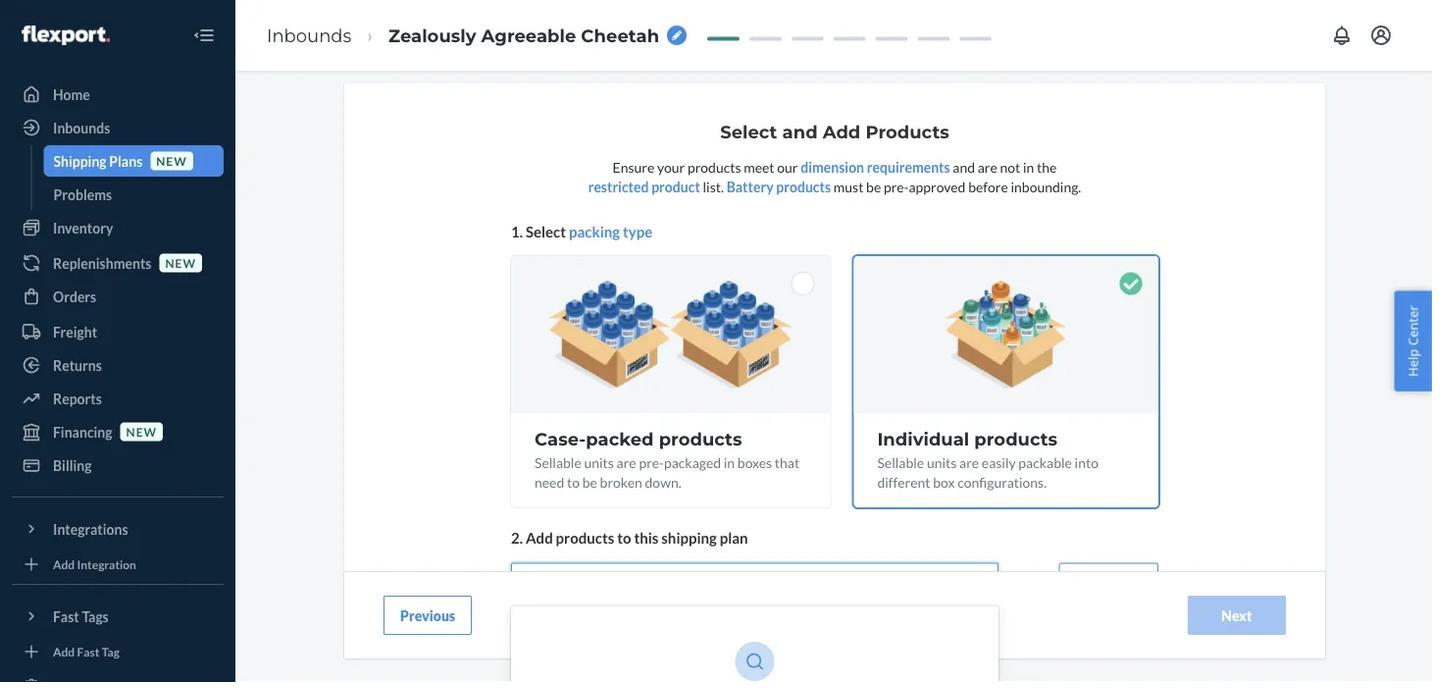 Task type: locate. For each thing, give the bounding box(es) containing it.
2 vertical spatial new
[[126, 424, 157, 439]]

1 vertical spatial fast
[[77, 644, 100, 658]]

pre-
[[884, 177, 909, 194], [639, 454, 664, 470]]

inventory link
[[12, 212, 224, 243]]

new right 'plans'
[[156, 154, 187, 168]]

list.
[[703, 177, 724, 194]]

0 horizontal spatial select
[[526, 222, 566, 239]]

billing link
[[12, 449, 224, 481]]

1 horizontal spatial in
[[1024, 158, 1035, 174]]

1 vertical spatial inbounds
[[53, 119, 110, 136]]

integrations button
[[12, 513, 224, 545]]

our
[[778, 158, 798, 174]]

shipping plans
[[53, 153, 143, 169]]

products for your
[[688, 158, 741, 174]]

packing type button
[[569, 220, 653, 241]]

units up the box
[[927, 454, 957, 470]]

fast left tag
[[77, 644, 100, 658]]

previous
[[400, 607, 456, 624]]

1 horizontal spatial select
[[721, 121, 778, 142]]

check circle image
[[1120, 272, 1143, 295]]

plan
[[720, 528, 748, 546]]

add left integration
[[53, 557, 75, 571]]

sellable inside 'individual products sellable units are easily packable into different box configurations.'
[[878, 454, 925, 470]]

that
[[775, 454, 800, 470]]

select and add products
[[721, 121, 950, 142]]

restricted
[[588, 177, 649, 194]]

upload file button
[[1059, 562, 1159, 602]]

inbounds
[[267, 24, 352, 46], [53, 119, 110, 136]]

units up broken
[[584, 454, 614, 470]]

0 vertical spatial and
[[783, 121, 818, 142]]

and
[[783, 121, 818, 142], [953, 158, 976, 174]]

1 sellable from the left
[[535, 454, 582, 470]]

inbounds link
[[267, 24, 352, 46], [12, 112, 224, 143]]

pre- down requirements
[[884, 177, 909, 194]]

0 vertical spatial new
[[156, 154, 187, 168]]

1 horizontal spatial pre-
[[884, 177, 909, 194]]

1 horizontal spatial sellable
[[878, 454, 925, 470]]

add right 2.
[[526, 528, 553, 546]]

add fast tag
[[53, 644, 120, 658]]

in left the
[[1024, 158, 1035, 174]]

shipping
[[53, 153, 107, 169]]

sellable up need
[[535, 454, 582, 470]]

1 horizontal spatial be
[[867, 177, 881, 194]]

are inside case-packed products sellable units are pre-packaged in boxes that need to be broken down.
[[617, 454, 637, 470]]

battery products button
[[727, 176, 831, 196]]

to right need
[[567, 473, 580, 490]]

tag
[[102, 644, 120, 658]]

open account menu image
[[1370, 24, 1394, 47]]

1 vertical spatial select
[[526, 222, 566, 239]]

1 vertical spatial to
[[618, 528, 632, 546]]

new up the "orders" link
[[165, 256, 196, 270]]

be down dimension requirements button
[[867, 177, 881, 194]]

cheetah
[[581, 24, 660, 46]]

ensure your products meet our dimension requirements and are not in the restricted product list. battery products must be pre-approved before inbounding.
[[588, 158, 1082, 194]]

0 horizontal spatial pre-
[[639, 454, 664, 470]]

units
[[584, 454, 614, 470], [927, 454, 957, 470]]

2 units from the left
[[927, 454, 957, 470]]

select right 1.
[[526, 222, 566, 239]]

and up before
[[953, 158, 976, 174]]

1 horizontal spatial units
[[927, 454, 957, 470]]

problems link
[[44, 179, 224, 210]]

products up packaged
[[659, 428, 742, 449]]

0 vertical spatial select
[[721, 121, 778, 142]]

None text field
[[550, 572, 604, 592]]

add integration
[[53, 557, 136, 571]]

inbounding.
[[1011, 177, 1082, 194]]

1 vertical spatial new
[[165, 256, 196, 270]]

the
[[1037, 158, 1057, 174]]

select up meet
[[721, 121, 778, 142]]

0 vertical spatial to
[[567, 473, 580, 490]]

1 vertical spatial inbounds link
[[12, 112, 224, 143]]

configurations.
[[958, 473, 1047, 490]]

1 vertical spatial pre-
[[639, 454, 664, 470]]

products up the list.
[[688, 158, 741, 174]]

products
[[866, 121, 950, 142]]

packed
[[586, 428, 654, 449]]

1 units from the left
[[584, 454, 614, 470]]

returns link
[[12, 349, 224, 381]]

dimension requirements button
[[801, 156, 951, 176]]

zealously
[[389, 24, 476, 46]]

add fast tag link
[[12, 640, 224, 663]]

boxes
[[738, 454, 772, 470]]

0 horizontal spatial units
[[584, 454, 614, 470]]

different
[[878, 473, 931, 490]]

0 horizontal spatial and
[[783, 121, 818, 142]]

case-
[[535, 428, 586, 449]]

sellable
[[535, 454, 582, 470], [878, 454, 925, 470]]

be inside ensure your products meet our dimension requirements and are not in the restricted product list. battery products must be pre-approved before inbounding.
[[867, 177, 881, 194]]

0 vertical spatial fast
[[53, 608, 79, 625]]

product
[[652, 177, 701, 194]]

shipping
[[662, 528, 717, 546]]

to left this
[[618, 528, 632, 546]]

1 horizontal spatial and
[[953, 158, 976, 174]]

in
[[1024, 158, 1035, 174], [724, 454, 735, 470]]

1 horizontal spatial inbounds link
[[267, 24, 352, 46]]

new down reports link
[[126, 424, 157, 439]]

new
[[156, 154, 187, 168], [165, 256, 196, 270], [126, 424, 157, 439]]

0 horizontal spatial inbounds link
[[12, 112, 224, 143]]

be left broken
[[583, 473, 598, 490]]

products inside case-packed products sellable units are pre-packaged in boxes that need to be broken down.
[[659, 428, 742, 449]]

products up easily
[[975, 428, 1058, 449]]

and up the 'our'
[[783, 121, 818, 142]]

help
[[1405, 349, 1422, 377]]

add
[[823, 121, 861, 142], [526, 528, 553, 546], [53, 557, 75, 571], [53, 644, 75, 658]]

pre- up down.
[[639, 454, 664, 470]]

box
[[934, 473, 955, 490]]

0 vertical spatial inbounds
[[267, 24, 352, 46]]

1 vertical spatial be
[[583, 473, 598, 490]]

to
[[567, 473, 580, 490], [618, 528, 632, 546]]

0 horizontal spatial sellable
[[535, 454, 582, 470]]

packable
[[1019, 454, 1073, 470]]

1 horizontal spatial inbounds
[[267, 24, 352, 46]]

products for add
[[556, 528, 615, 546]]

0 vertical spatial be
[[867, 177, 881, 194]]

pre- inside case-packed products sellable units are pre-packaged in boxes that need to be broken down.
[[639, 454, 664, 470]]

0 vertical spatial in
[[1024, 158, 1035, 174]]

are up broken
[[617, 454, 637, 470]]

are
[[978, 158, 998, 174], [617, 454, 637, 470], [960, 454, 980, 470]]

to inside case-packed products sellable units are pre-packaged in boxes that need to be broken down.
[[567, 473, 580, 490]]

sellable up different
[[878, 454, 925, 470]]

products down the 'our'
[[777, 177, 831, 194]]

are inside ensure your products meet our dimension requirements and are not in the restricted product list. battery products must be pre-approved before inbounding.
[[978, 158, 998, 174]]

tags
[[82, 608, 109, 625]]

0 vertical spatial inbounds link
[[267, 24, 352, 46]]

integrations
[[53, 521, 128, 537]]

1.
[[511, 222, 523, 239]]

2 sellable from the left
[[878, 454, 925, 470]]

your
[[658, 158, 685, 174]]

are left easily
[[960, 454, 980, 470]]

fast tags
[[53, 608, 109, 625]]

inbounds link inside breadcrumbs navigation
[[267, 24, 352, 46]]

help center button
[[1395, 291, 1433, 391]]

fast left tags
[[53, 608, 79, 625]]

pre- inside ensure your products meet our dimension requirements and are not in the restricted product list. battery products must be pre-approved before inbounding.
[[884, 177, 909, 194]]

in left the "boxes"
[[724, 454, 735, 470]]

products
[[688, 158, 741, 174], [777, 177, 831, 194], [659, 428, 742, 449], [975, 428, 1058, 449], [556, 528, 615, 546]]

breadcrumbs navigation
[[251, 7, 703, 64]]

1 vertical spatial and
[[953, 158, 976, 174]]

select
[[721, 121, 778, 142], [526, 222, 566, 239]]

0 horizontal spatial inbounds
[[53, 119, 110, 136]]

0 horizontal spatial to
[[567, 473, 580, 490]]

be
[[867, 177, 881, 194], [583, 473, 598, 490]]

financing
[[53, 423, 112, 440]]

products left this
[[556, 528, 615, 546]]

0 horizontal spatial in
[[724, 454, 735, 470]]

1 horizontal spatial to
[[618, 528, 632, 546]]

0 horizontal spatial be
[[583, 473, 598, 490]]

sellable inside case-packed products sellable units are pre-packaged in boxes that need to be broken down.
[[535, 454, 582, 470]]

1 vertical spatial in
[[724, 454, 735, 470]]

0 vertical spatial pre-
[[884, 177, 909, 194]]

agreeable
[[481, 24, 576, 46]]

fast
[[53, 608, 79, 625], [77, 644, 100, 658]]

are up before
[[978, 158, 998, 174]]



Task type: vqa. For each thing, say whether or not it's contained in the screenshot.
top "freight"
no



Task type: describe. For each thing, give the bounding box(es) containing it.
integration
[[77, 557, 136, 571]]

type
[[623, 222, 653, 239]]

flexport logo image
[[22, 25, 110, 45]]

close navigation image
[[192, 24, 216, 47]]

orders link
[[12, 281, 224, 312]]

need
[[535, 473, 565, 490]]

home
[[53, 86, 90, 103]]

pencil alt image
[[672, 31, 682, 40]]

home link
[[12, 79, 224, 110]]

in inside ensure your products meet our dimension requirements and are not in the restricted product list. battery products must be pre-approved before inbounding.
[[1024, 158, 1035, 174]]

battery
[[727, 177, 774, 194]]

next button
[[1188, 596, 1287, 635]]

units inside case-packed products sellable units are pre-packaged in boxes that need to be broken down.
[[584, 454, 614, 470]]

center
[[1405, 305, 1422, 346]]

individual products sellable units are easily packable into different box configurations.
[[878, 428, 1099, 490]]

meet
[[744, 158, 775, 174]]

open notifications image
[[1331, 24, 1354, 47]]

file
[[1123, 574, 1142, 590]]

problems
[[53, 186, 112, 203]]

2. add products to this shipping plan
[[511, 528, 748, 546]]

plans
[[109, 153, 143, 169]]

inventory
[[53, 219, 113, 236]]

reports
[[53, 390, 102, 407]]

reports link
[[12, 383, 224, 414]]

1. select packing type
[[511, 222, 653, 239]]

zealously agreeable cheetah
[[389, 24, 660, 46]]

must
[[834, 177, 864, 194]]

upload file
[[1076, 574, 1142, 590]]

ensure
[[613, 158, 655, 174]]

new for shipping plans
[[156, 154, 187, 168]]

inbounds inside 'link'
[[53, 119, 110, 136]]

this
[[634, 528, 659, 546]]

easily
[[982, 454, 1016, 470]]

2.
[[511, 528, 523, 546]]

not
[[1001, 158, 1021, 174]]

fast tags button
[[12, 601, 224, 632]]

into
[[1075, 454, 1099, 470]]

restricted product button
[[588, 176, 701, 196]]

products inside 'individual products sellable units are easily packable into different box configurations.'
[[975, 428, 1058, 449]]

individual
[[878, 428, 970, 449]]

next
[[1222, 607, 1253, 624]]

dimension
[[801, 158, 865, 174]]

billing
[[53, 457, 92, 474]]

new for replenishments
[[165, 256, 196, 270]]

requirements
[[867, 158, 951, 174]]

inbounds inside breadcrumbs navigation
[[267, 24, 352, 46]]

case-packed products sellable units are pre-packaged in boxes that need to be broken down.
[[535, 428, 800, 490]]

approved
[[909, 177, 966, 194]]

products for packed
[[659, 428, 742, 449]]

be inside case-packed products sellable units are pre-packaged in boxes that need to be broken down.
[[583, 473, 598, 490]]

replenishments
[[53, 255, 152, 271]]

previous button
[[384, 596, 472, 635]]

and inside ensure your products meet our dimension requirements and are not in the restricted product list. battery products must be pre-approved before inbounding.
[[953, 158, 976, 174]]

new for financing
[[126, 424, 157, 439]]

down.
[[645, 473, 682, 490]]

add integration link
[[12, 553, 224, 576]]

are inside 'individual products sellable units are easily packable into different box configurations.'
[[960, 454, 980, 470]]

broken
[[600, 473, 643, 490]]

orders
[[53, 288, 96, 305]]

freight
[[53, 323, 97, 340]]

add up dimension in the top right of the page
[[823, 121, 861, 142]]

fast inside dropdown button
[[53, 608, 79, 625]]

freight link
[[12, 316, 224, 347]]

help center
[[1405, 305, 1422, 377]]

packing
[[569, 222, 620, 239]]

before
[[969, 177, 1009, 194]]

units inside 'individual products sellable units are easily packable into different box configurations.'
[[927, 454, 957, 470]]

returns
[[53, 357, 102, 373]]

packaged
[[664, 454, 721, 470]]

upload
[[1076, 574, 1120, 590]]

add down 'fast tags'
[[53, 644, 75, 658]]

in inside case-packed products sellable units are pre-packaged in boxes that need to be broken down.
[[724, 454, 735, 470]]



